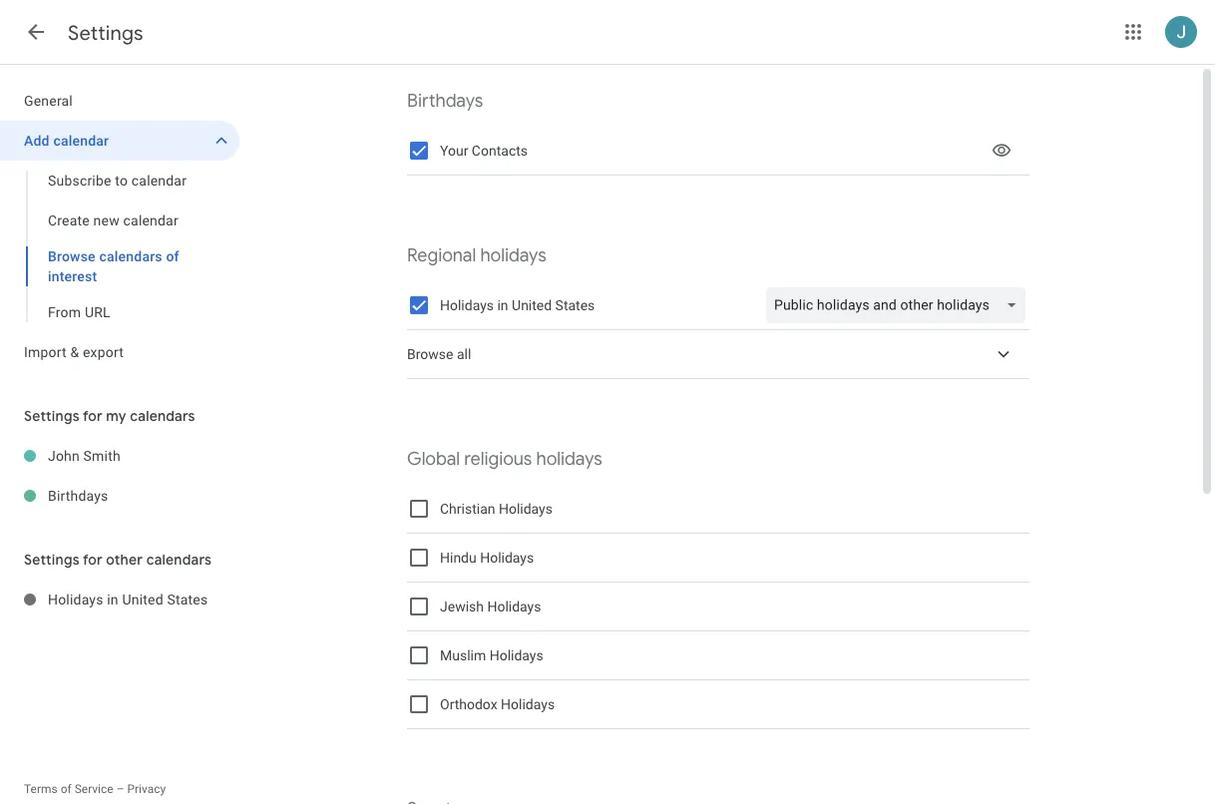 Task type: locate. For each thing, give the bounding box(es) containing it.
calendar right to
[[132, 172, 187, 189]]

subscribe
[[48, 172, 111, 189]]

0 horizontal spatial in
[[107, 591, 119, 608]]

0 vertical spatial in
[[497, 297, 509, 314]]

your
[[440, 142, 468, 159]]

1 horizontal spatial birthdays
[[407, 89, 483, 112]]

0 vertical spatial states
[[555, 297, 595, 314]]

group
[[0, 161, 240, 332]]

holidays up the orthodox holidays
[[490, 647, 544, 664]]

holidays in united states tree item
[[0, 580, 240, 620]]

1 vertical spatial browse
[[407, 346, 454, 363]]

1 vertical spatial for
[[83, 551, 103, 569]]

hindu
[[440, 550, 477, 566]]

settings for my calendars tree
[[0, 436, 240, 516]]

holidays right hindu
[[480, 550, 534, 566]]

settings up john at the left bottom of page
[[24, 407, 80, 425]]

united down regional holidays on the left
[[512, 297, 552, 314]]

calendar up subscribe
[[53, 132, 109, 149]]

states
[[555, 297, 595, 314], [167, 591, 208, 608]]

birthdays
[[407, 89, 483, 112], [48, 488, 108, 504]]

1 for from the top
[[83, 407, 103, 425]]

1 vertical spatial birthdays
[[48, 488, 108, 504]]

holidays right jewish
[[487, 599, 541, 615]]

john smith tree item
[[0, 436, 240, 476]]

0 horizontal spatial of
[[61, 782, 72, 796]]

import
[[24, 344, 67, 360]]

tree
[[0, 81, 240, 372]]

regional
[[407, 244, 476, 267]]

export
[[83, 344, 124, 360]]

browse up interest
[[48, 248, 96, 264]]

1 horizontal spatial holidays in united states
[[440, 297, 595, 314]]

calendars for other
[[146, 551, 212, 569]]

settings for settings for other calendars
[[24, 551, 80, 569]]

for
[[83, 407, 103, 425], [83, 551, 103, 569]]

1 horizontal spatial in
[[497, 297, 509, 314]]

holidays in united states down "other"
[[48, 591, 208, 608]]

holidays down global religious holidays at the left of the page
[[499, 501, 553, 517]]

browse calendars of interest
[[48, 248, 179, 284]]

my
[[106, 407, 126, 425]]

holidays for christian holidays
[[499, 501, 553, 517]]

group containing subscribe to calendar
[[0, 161, 240, 332]]

1 vertical spatial calendar
[[132, 172, 187, 189]]

browse inside browse all tree item
[[407, 346, 454, 363]]

holidays for jewish holidays
[[487, 599, 541, 615]]

of inside 'browse calendars of interest'
[[166, 248, 179, 264]]

0 vertical spatial united
[[512, 297, 552, 314]]

browse for browse all
[[407, 346, 454, 363]]

calendar
[[53, 132, 109, 149], [132, 172, 187, 189], [123, 212, 179, 229]]

0 vertical spatial holidays in united states
[[440, 297, 595, 314]]

orthodox holidays
[[440, 696, 555, 713]]

settings for settings
[[68, 20, 143, 45]]

in
[[497, 297, 509, 314], [107, 591, 119, 608]]

christian
[[440, 501, 495, 517]]

holidays right religious
[[536, 448, 603, 471]]

birthdays down 'john smith'
[[48, 488, 108, 504]]

calendars
[[99, 248, 162, 264], [130, 407, 195, 425], [146, 551, 212, 569]]

settings for my calendars
[[24, 407, 195, 425]]

0 horizontal spatial holidays in united states
[[48, 591, 208, 608]]

0 horizontal spatial browse
[[48, 248, 96, 264]]

terms of service link
[[24, 782, 113, 796]]

for for other
[[83, 551, 103, 569]]

calendars up holidays in united states link
[[146, 551, 212, 569]]

birthdays link
[[48, 476, 240, 516]]

settings for settings for my calendars
[[24, 407, 80, 425]]

birthdays up your
[[407, 89, 483, 112]]

holidays right the orthodox
[[501, 696, 555, 713]]

0 vertical spatial of
[[166, 248, 179, 264]]

1 vertical spatial states
[[167, 591, 208, 608]]

browse inside 'browse calendars of interest'
[[48, 248, 96, 264]]

0 vertical spatial holidays
[[480, 244, 547, 267]]

calendar right new
[[123, 212, 179, 229]]

orthodox
[[440, 696, 498, 713]]

other
[[106, 551, 143, 569]]

1 vertical spatial calendars
[[130, 407, 195, 425]]

1 horizontal spatial states
[[555, 297, 595, 314]]

tree containing general
[[0, 81, 240, 372]]

settings left "other"
[[24, 551, 80, 569]]

0 vertical spatial calendars
[[99, 248, 162, 264]]

holidays for muslim holidays
[[490, 647, 544, 664]]

1 vertical spatial of
[[61, 782, 72, 796]]

of right terms
[[61, 782, 72, 796]]

jewish holidays
[[440, 599, 541, 615]]

go back image
[[24, 20, 48, 44]]

terms of service – privacy
[[24, 782, 166, 796]]

holidays down settings for other calendars
[[48, 591, 103, 608]]

holidays
[[440, 297, 494, 314], [499, 501, 553, 517], [480, 550, 534, 566], [48, 591, 103, 608], [487, 599, 541, 615], [490, 647, 544, 664], [501, 696, 555, 713]]

0 horizontal spatial birthdays
[[48, 488, 108, 504]]

calendar for subscribe to calendar
[[132, 172, 187, 189]]

1 vertical spatial united
[[122, 591, 163, 608]]

0 vertical spatial for
[[83, 407, 103, 425]]

regional holidays
[[407, 244, 547, 267]]

global
[[407, 448, 460, 471]]

None field
[[766, 287, 1034, 323]]

2 for from the top
[[83, 551, 103, 569]]

0 vertical spatial calendar
[[53, 132, 109, 149]]

0 vertical spatial settings
[[68, 20, 143, 45]]

0 horizontal spatial states
[[167, 591, 208, 608]]

–
[[116, 782, 124, 796]]

united
[[512, 297, 552, 314], [122, 591, 163, 608]]

united down "other"
[[122, 591, 163, 608]]

0 horizontal spatial united
[[122, 591, 163, 608]]

1 vertical spatial in
[[107, 591, 119, 608]]

in down settings for other calendars
[[107, 591, 119, 608]]

in down regional holidays on the left
[[497, 297, 509, 314]]

1 vertical spatial settings
[[24, 407, 80, 425]]

2 vertical spatial calendars
[[146, 551, 212, 569]]

holidays in united states down regional holidays on the left
[[440, 297, 595, 314]]

calendars for my
[[130, 407, 195, 425]]

christian holidays
[[440, 501, 553, 517]]

john smith
[[48, 448, 121, 464]]

1 vertical spatial holidays in united states
[[48, 591, 208, 608]]

holidays in united states
[[440, 297, 595, 314], [48, 591, 208, 608]]

for left "other"
[[83, 551, 103, 569]]

settings
[[68, 20, 143, 45], [24, 407, 80, 425], [24, 551, 80, 569]]

religious
[[464, 448, 532, 471]]

0 vertical spatial browse
[[48, 248, 96, 264]]

browse for browse calendars of interest
[[48, 248, 96, 264]]

calendars right my
[[130, 407, 195, 425]]

new
[[93, 212, 120, 229]]

browse
[[48, 248, 96, 264], [407, 346, 454, 363]]

browse left all
[[407, 346, 454, 363]]

general
[[24, 92, 73, 109]]

of down create new calendar
[[166, 248, 179, 264]]

1 horizontal spatial browse
[[407, 346, 454, 363]]

1 horizontal spatial of
[[166, 248, 179, 264]]

2 vertical spatial calendar
[[123, 212, 179, 229]]

holidays
[[480, 244, 547, 267], [536, 448, 603, 471]]

settings heading
[[68, 20, 143, 45]]

settings right go back image
[[68, 20, 143, 45]]

calendars down create new calendar
[[99, 248, 162, 264]]

2 vertical spatial settings
[[24, 551, 80, 569]]

of
[[166, 248, 179, 264], [61, 782, 72, 796]]

holidays right regional
[[480, 244, 547, 267]]

for left my
[[83, 407, 103, 425]]

settings for other calendars
[[24, 551, 212, 569]]



Task type: vqa. For each thing, say whether or not it's contained in the screenshot.
the topmost "30" cell
no



Task type: describe. For each thing, give the bounding box(es) containing it.
john
[[48, 448, 80, 464]]

subscribe to calendar
[[48, 172, 187, 189]]

jewish
[[440, 599, 484, 615]]

to
[[115, 172, 128, 189]]

1 horizontal spatial united
[[512, 297, 552, 314]]

terms
[[24, 782, 58, 796]]

calendar inside add calendar tree item
[[53, 132, 109, 149]]

muslim holidays
[[440, 647, 544, 664]]

hindu holidays
[[440, 550, 534, 566]]

add
[[24, 132, 50, 149]]

&
[[70, 344, 79, 360]]

calendar for create new calendar
[[123, 212, 179, 229]]

global religious holidays
[[407, 448, 603, 471]]

privacy
[[127, 782, 166, 796]]

browse all tree item
[[407, 330, 1030, 379]]

create
[[48, 212, 90, 229]]

birthdays inside tree item
[[48, 488, 108, 504]]

holidays in united states link
[[48, 580, 240, 620]]

in inside tree item
[[107, 591, 119, 608]]

1 vertical spatial holidays
[[536, 448, 603, 471]]

from url
[[48, 304, 110, 320]]

birthdays tree item
[[0, 476, 240, 516]]

add calendar
[[24, 132, 109, 149]]

holidays for orthodox holidays
[[501, 696, 555, 713]]

contacts
[[472, 142, 528, 159]]

all
[[457, 346, 471, 363]]

add calendar tree item
[[0, 121, 240, 161]]

smith
[[83, 448, 121, 464]]

service
[[74, 782, 113, 796]]

holidays up all
[[440, 297, 494, 314]]

states inside tree item
[[167, 591, 208, 608]]

united inside tree item
[[122, 591, 163, 608]]

import & export
[[24, 344, 124, 360]]

holidays inside tree item
[[48, 591, 103, 608]]

holidays in united states inside tree item
[[48, 591, 208, 608]]

privacy link
[[127, 782, 166, 796]]

your contacts
[[440, 142, 528, 159]]

0 vertical spatial birthdays
[[407, 89, 483, 112]]

for for my
[[83, 407, 103, 425]]

holidays for hindu holidays
[[480, 550, 534, 566]]

create new calendar
[[48, 212, 179, 229]]

interest
[[48, 268, 97, 284]]

url
[[85, 304, 110, 320]]

muslim
[[440, 647, 486, 664]]

calendars inside 'browse calendars of interest'
[[99, 248, 162, 264]]

from
[[48, 304, 81, 320]]

browse all
[[407, 346, 471, 363]]



